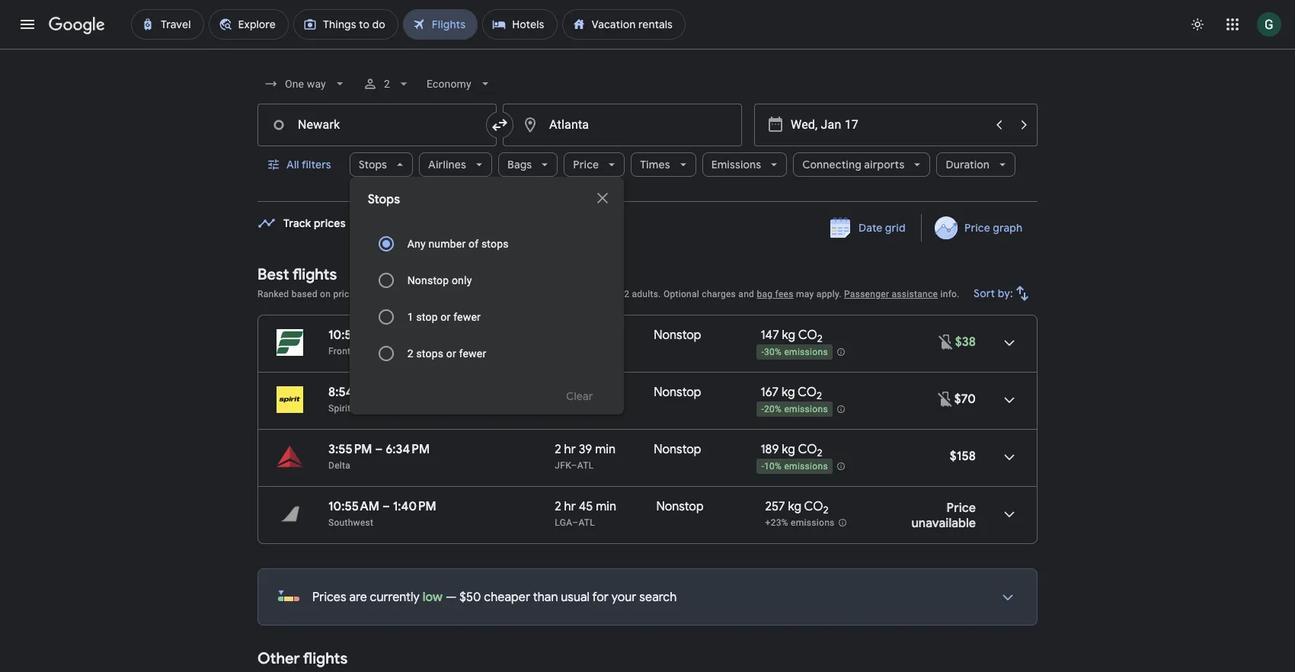 Task type: locate. For each thing, give the bounding box(es) containing it.
2 vertical spatial price
[[947, 501, 977, 516]]

hr left 39
[[565, 442, 576, 457]]

track
[[284, 217, 311, 230]]

total duration 2 hr 40 min. element
[[555, 328, 654, 345], [555, 385, 654, 403]]

date
[[859, 221, 883, 235]]

– inside 2 hr 39 min jfk – atl
[[571, 460, 578, 471]]

kg up -30% emissions
[[783, 328, 796, 343]]

-
[[762, 347, 765, 358], [762, 404, 765, 415], [762, 461, 765, 472]]

min right the 45
[[596, 499, 617, 515]]

atl down 39
[[578, 460, 594, 471]]

kg inside the 189 kg co 2
[[782, 442, 796, 457]]

2 hr 45 min lga – atl
[[555, 499, 617, 528]]

emissions for 147
[[785, 347, 829, 358]]

2 total duration 2 hr 40 min. element from the top
[[555, 385, 654, 403]]

– down total duration 2 hr 45 min. element
[[573, 518, 579, 528]]

price left flight details. leaves laguardia airport at 10:55 am on wednesday, january 17 and arrives at hartsfield-jackson atlanta international airport at 1:40 pm on wednesday, january 17. icon at the bottom
[[947, 501, 977, 516]]

– for 1:39 pm
[[382, 328, 390, 343]]

$50
[[460, 590, 481, 605]]

total duration 2 hr 40 min. element down +
[[555, 328, 654, 345]]

than
[[533, 590, 558, 605]]

lga down total duration 2 hr 45 min. element
[[555, 518, 573, 528]]

price button
[[564, 146, 625, 183]]

or
[[441, 311, 451, 323], [447, 348, 457, 360]]

0 vertical spatial this price for this flight doesn't include overhead bin access. if you need a carry-on bag, use the bags filter to update prices. image
[[938, 333, 956, 351]]

– inside 10:59 am – 1:39 pm frontier
[[382, 328, 390, 343]]

1 vertical spatial or
[[447, 348, 457, 360]]

0 vertical spatial total duration 2 hr 40 min. element
[[555, 328, 654, 345]]

0 horizontal spatial for
[[593, 590, 609, 605]]

usual
[[561, 590, 590, 605]]

1 horizontal spatial for
[[610, 289, 622, 300]]

0 vertical spatial hr
[[565, 385, 576, 400]]

nonstop only
[[408, 274, 472, 287]]

kg for 189
[[782, 442, 796, 457]]

other
[[258, 650, 300, 669]]

6:34 pm
[[386, 442, 430, 457]]

price left 'graph'
[[965, 221, 991, 235]]

min inside 2 hr 39 min jfk – atl
[[595, 442, 616, 457]]

Departure time: 8:54 AM. text field
[[329, 385, 374, 400]]

emissions down the 189 kg co 2
[[785, 461, 829, 472]]

hr for 39
[[565, 442, 576, 457]]

0 vertical spatial prices
[[455, 289, 482, 300]]

2 inside 2 popup button
[[384, 78, 390, 90]]

Departure time: 10:59 AM. text field
[[329, 328, 379, 343]]

emissions down 167 kg co 2
[[785, 404, 829, 415]]

emissions for 167
[[785, 404, 829, 415]]

257 kg co 2
[[766, 499, 829, 517]]

1 vertical spatial fewer
[[459, 348, 487, 360]]

None field
[[258, 70, 354, 98], [421, 70, 499, 98], [258, 70, 354, 98], [421, 70, 499, 98]]

- down 147
[[762, 347, 765, 358]]

total duration 2 hr 45 min. element
[[555, 499, 657, 517]]

loading results progress bar
[[0, 49, 1296, 52]]

sort
[[974, 287, 996, 300]]

0 horizontal spatial stops
[[417, 348, 444, 360]]

co inside 167 kg co 2
[[798, 385, 817, 400]]

atl inside 2 hr 45 min lga – atl
[[579, 518, 595, 528]]

None text field
[[258, 104, 497, 146]]

0 vertical spatial stops
[[359, 158, 387, 172]]

$158
[[950, 449, 977, 464]]

bag fees button
[[757, 289, 794, 300]]

prices
[[314, 217, 346, 230]]

co up -30% emissions
[[799, 328, 818, 343]]

nonstop for 2 hr 40 min
[[654, 385, 702, 400]]

1 vertical spatial price
[[965, 221, 991, 235]]

stops up jan
[[368, 192, 400, 207]]

prices left are on the left of the page
[[313, 590, 347, 605]]

price
[[574, 158, 599, 172], [965, 221, 991, 235], [947, 501, 977, 516]]

hr inside 2 hr 40 min lga
[[565, 385, 576, 400]]

0 horizontal spatial fees
[[589, 289, 607, 300]]

co inside the 189 kg co 2
[[799, 442, 818, 457]]

number
[[429, 238, 466, 250]]

bags
[[508, 158, 532, 172]]

search
[[640, 590, 677, 605]]

for left your
[[593, 590, 609, 605]]

times
[[641, 158, 671, 172]]

189
[[761, 442, 779, 457]]

-10% emissions
[[762, 461, 829, 472]]

assistance
[[892, 289, 939, 300]]

2 inside 257 kg co 2
[[824, 504, 829, 517]]

co for 257
[[805, 499, 824, 515]]

price inside "popup button"
[[574, 158, 599, 172]]

1 vertical spatial hr
[[565, 442, 576, 457]]

hr
[[565, 385, 576, 400], [565, 442, 576, 457], [565, 499, 576, 515]]

filters
[[302, 158, 331, 172]]

total duration 2 hr 40 min. element containing 2 hr 40 min
[[555, 385, 654, 403]]

min right the 40
[[597, 385, 618, 400]]

0 vertical spatial lga
[[555, 403, 573, 414]]

nonstop flight. element for 2 hr 45 min
[[657, 499, 704, 517]]

–
[[382, 328, 390, 343], [375, 442, 383, 457], [571, 460, 578, 471], [383, 499, 390, 515], [573, 518, 579, 528]]

emissions down 257 kg co 2
[[791, 518, 835, 528]]

3 - from the top
[[762, 461, 765, 472]]

1 vertical spatial -
[[762, 404, 765, 415]]

1 hr from the top
[[565, 385, 576, 400]]

2 stops or fewer
[[408, 348, 487, 360]]

min right 39
[[595, 442, 616, 457]]

kg up the -20% emissions at bottom
[[782, 385, 796, 400]]

co up "-10% emissions"
[[799, 442, 818, 457]]

this price for this flight doesn't include overhead bin access. if you need a carry-on bag, use the bags filter to update prices. image down assistance
[[938, 333, 956, 351]]

for left adults. at the top
[[610, 289, 622, 300]]

airlines button
[[419, 146, 493, 183]]

– left '1:40 pm' "text box"
[[383, 499, 390, 515]]

0 vertical spatial stops
[[482, 238, 509, 250]]

2 hr from the top
[[565, 442, 576, 457]]

bag
[[757, 289, 773, 300]]

147 kg co 2
[[761, 328, 823, 345]]

2 vertical spatial -
[[762, 461, 765, 472]]

189 kg co 2
[[761, 442, 823, 460]]

total duration 2 hr 40 min. element up total duration 2 hr 39 min. element
[[555, 385, 654, 403]]

0 vertical spatial min
[[597, 385, 618, 400]]

prices for prices are currently low — $50 cheaper than usual for your search
[[313, 590, 347, 605]]

this price for this flight doesn't include overhead bin access. if you need a carry-on bag, use the bags filter to update prices. image for $38
[[938, 333, 956, 351]]

1 vertical spatial min
[[595, 442, 616, 457]]

1 horizontal spatial stops
[[482, 238, 509, 250]]

flights up based
[[293, 265, 337, 284]]

stops right filters
[[359, 158, 387, 172]]

1 horizontal spatial prices
[[455, 289, 482, 300]]

kg
[[783, 328, 796, 343], [782, 385, 796, 400], [782, 442, 796, 457], [789, 499, 802, 515]]

price graph button
[[925, 214, 1035, 242]]

1 vertical spatial this price for this flight doesn't include overhead bin access. if you need a carry-on bag, use the bags filter to update prices. image
[[937, 390, 955, 408]]

257
[[766, 499, 786, 515]]

1 horizontal spatial fees
[[776, 289, 794, 300]]

for
[[610, 289, 622, 300], [593, 590, 609, 605]]

2
[[384, 78, 390, 90], [624, 289, 630, 300], [818, 333, 823, 345], [408, 348, 414, 360], [555, 385, 562, 400], [817, 390, 823, 403], [555, 442, 562, 457], [818, 447, 823, 460], [555, 499, 562, 515], [824, 504, 829, 517]]

1 vertical spatial lga
[[555, 518, 573, 528]]

hr inside 2 hr 39 min jfk – atl
[[565, 442, 576, 457]]

hr for 40
[[565, 385, 576, 400]]

co up the -20% emissions at bottom
[[798, 385, 817, 400]]

hr left the 45
[[565, 499, 576, 515]]

hr inside 2 hr 45 min lga – atl
[[565, 499, 576, 515]]

kg inside 147 kg co 2
[[783, 328, 796, 343]]

0 vertical spatial price
[[574, 158, 599, 172]]

– right departure time: 3:55 pm. text field
[[375, 442, 383, 457]]

stops inside popup button
[[359, 158, 387, 172]]

1 vertical spatial atl
[[579, 518, 595, 528]]

0 vertical spatial -
[[762, 347, 765, 358]]

kg up +23% emissions
[[789, 499, 802, 515]]

- down the 167
[[762, 404, 765, 415]]

this price for this flight doesn't include overhead bin access. if you need a carry-on bag, use the bags filter to update prices. image
[[938, 333, 956, 351], [937, 390, 955, 408]]

co for 189
[[799, 442, 818, 457]]

+23%
[[766, 518, 789, 528]]

- down 189
[[762, 461, 765, 472]]

total duration 2 hr 39 min. element
[[555, 442, 654, 460]]

20%
[[765, 404, 782, 415]]

Departure time: 10:55 AM. text field
[[329, 499, 380, 515]]

atl down the 45
[[579, 518, 595, 528]]

2 - from the top
[[762, 404, 765, 415]]

– inside 10:55 am – 1:40 pm southwest
[[383, 499, 390, 515]]

stops
[[482, 238, 509, 250], [417, 348, 444, 360]]

1 vertical spatial stops
[[368, 192, 400, 207]]

your
[[612, 590, 637, 605]]

0 vertical spatial flights
[[293, 265, 337, 284]]

2 vertical spatial hr
[[565, 499, 576, 515]]

this price for this flight doesn't include overhead bin access. if you need a carry-on bag, use the bags filter to update prices. image up 158 us dollars text box
[[937, 390, 955, 408]]

prices
[[455, 289, 482, 300], [313, 590, 347, 605]]

1 vertical spatial flights
[[303, 650, 348, 669]]

passenger
[[845, 289, 890, 300]]

flights right other
[[303, 650, 348, 669]]

Departure time: 3:55 PM. text field
[[329, 442, 372, 457]]

flights for other flights
[[303, 650, 348, 669]]

emissions down 147 kg co 2
[[785, 347, 829, 358]]

nonstop
[[408, 274, 449, 287], [654, 328, 702, 343], [654, 385, 702, 400], [654, 442, 702, 457], [657, 499, 704, 515]]

1 - from the top
[[762, 347, 765, 358]]

lga up 2 hr 39 min jfk – atl
[[555, 403, 573, 414]]

grid
[[886, 221, 906, 235]]

co for 167
[[798, 385, 817, 400]]

10:55 am
[[329, 499, 380, 515]]

nonstop for 2 hr 39 min
[[654, 442, 702, 457]]

min for 2 hr 40 min
[[597, 385, 618, 400]]

- for 189
[[762, 461, 765, 472]]

1 vertical spatial prices
[[313, 590, 347, 605]]

none search field containing stops
[[258, 66, 1038, 415]]

– down total duration 2 hr 39 min. element
[[571, 460, 578, 471]]

1:39 pm
[[393, 328, 434, 343]]

2 vertical spatial min
[[596, 499, 617, 515]]

nonstop flight. element
[[654, 328, 702, 345], [654, 385, 702, 403], [654, 442, 702, 460], [657, 499, 704, 517]]

+23% emissions
[[766, 518, 835, 528]]

– left 1:39 pm
[[382, 328, 390, 343]]

kg inside 257 kg co 2
[[789, 499, 802, 515]]

39
[[579, 442, 593, 457]]

1 lga from the top
[[555, 403, 573, 414]]

on
[[320, 289, 331, 300]]

– inside 3:55 pm – 6:34 pm delta
[[375, 442, 383, 457]]

2 button
[[357, 66, 418, 102]]

0 vertical spatial or
[[441, 311, 451, 323]]

min inside 2 hr 45 min lga – atl
[[596, 499, 617, 515]]

flight details. leaves laguardia airport at 8:54 am on wednesday, january 17 and arrives at hartsfield-jackson atlanta international airport at 11:34 am on wednesday, january 17. image
[[992, 382, 1028, 419]]

hr left the 40
[[565, 385, 576, 400]]

158 US dollars text field
[[950, 449, 977, 464]]

fees right +
[[589, 289, 607, 300]]

2 inside the 189 kg co 2
[[818, 447, 823, 460]]

3 hr from the top
[[565, 499, 576, 515]]

cheaper
[[484, 590, 531, 605]]

1 horizontal spatial and
[[739, 289, 755, 300]]

lga for 2 hr 40 min
[[555, 403, 573, 414]]

charges
[[702, 289, 736, 300]]

swap origin and destination. image
[[491, 116, 509, 134]]

2 and from the left
[[739, 289, 755, 300]]

0 horizontal spatial and
[[357, 289, 373, 300]]

stops right of
[[482, 238, 509, 250]]

co inside 147 kg co 2
[[799, 328, 818, 343]]

best flights
[[258, 265, 337, 284]]

nonstop flight. element for 2 hr 40 min
[[654, 385, 702, 403]]

price inside button
[[965, 221, 991, 235]]

fees right bag on the top of page
[[776, 289, 794, 300]]

atl inside 2 hr 39 min jfk – atl
[[578, 460, 594, 471]]

prices down only
[[455, 289, 482, 300]]

or down 1 stop or fewer
[[447, 348, 457, 360]]

co up +23% emissions
[[805, 499, 824, 515]]

8:54 am
[[329, 385, 374, 400]]

lga inside 2 hr 40 min lga
[[555, 403, 573, 414]]

0 vertical spatial atl
[[578, 460, 594, 471]]

fewer down 1 stop or fewer
[[459, 348, 487, 360]]

nonstop inside stops option group
[[408, 274, 449, 287]]

price
[[333, 289, 355, 300]]

kg up "-10% emissions"
[[782, 442, 796, 457]]

0 horizontal spatial prices
[[313, 590, 347, 605]]

min for 2 hr 39 min
[[595, 442, 616, 457]]

2 lga from the top
[[555, 518, 573, 528]]

or for stop
[[441, 311, 451, 323]]

connecting airports button
[[794, 146, 931, 183]]

1 total duration 2 hr 40 min. element from the top
[[555, 328, 654, 345]]

+
[[581, 289, 586, 300]]

1 vertical spatial total duration 2 hr 40 min. element
[[555, 385, 654, 403]]

1 stop or fewer
[[408, 311, 481, 323]]

None text field
[[503, 104, 743, 146]]

and left bag on the top of page
[[739, 289, 755, 300]]

fewer down only
[[454, 311, 481, 323]]

price up close dialog "icon"
[[574, 158, 599, 172]]

prices are currently low — $50 cheaper than usual for your search
[[313, 590, 677, 605]]

- for 147
[[762, 347, 765, 358]]

None search field
[[258, 66, 1038, 415]]

167 kg co 2
[[761, 385, 823, 403]]

2 inside 2 hr 40 min lga
[[555, 385, 562, 400]]

best
[[258, 265, 289, 284]]

Departure text field
[[791, 104, 986, 146]]

atl for 45
[[579, 518, 595, 528]]

hr for 45
[[565, 499, 576, 515]]

min inside 2 hr 40 min lga
[[597, 385, 618, 400]]

co inside 257 kg co 2
[[805, 499, 824, 515]]

flights for best flights
[[293, 265, 337, 284]]

connecting airports
[[803, 158, 905, 172]]

kg inside 167 kg co 2
[[782, 385, 796, 400]]

stops down 1:39 pm
[[417, 348, 444, 360]]

main content
[[258, 214, 1038, 672]]

price inside the price unavailable
[[947, 501, 977, 516]]

1 vertical spatial for
[[593, 590, 609, 605]]

0 vertical spatial fewer
[[454, 311, 481, 323]]

lga inside 2 hr 45 min lga – atl
[[555, 518, 573, 528]]

sort by: button
[[968, 275, 1038, 312]]

and right "price"
[[357, 289, 373, 300]]

or right stop
[[441, 311, 451, 323]]



Task type: vqa. For each thing, say whether or not it's contained in the screenshot.

no



Task type: describe. For each thing, give the bounding box(es) containing it.
flight details. leaves laguardia airport at 10:59 am on wednesday, january 17 and arrives at hartsfield-jackson atlanta international airport at 1:39 pm on wednesday, january 17. image
[[992, 325, 1028, 361]]

based
[[292, 289, 318, 300]]

– inside 2 hr 45 min lga – atl
[[573, 518, 579, 528]]

are
[[350, 590, 367, 605]]

jan
[[372, 217, 390, 230]]

lga for 2 hr 45 min
[[555, 518, 573, 528]]

apply.
[[817, 289, 842, 300]]

nonstop for 2 hr 45 min
[[657, 499, 704, 515]]

co for 147
[[799, 328, 818, 343]]

10:59 am
[[329, 328, 379, 343]]

jan 17
[[372, 217, 404, 230]]

emissions
[[712, 158, 762, 172]]

30%
[[765, 347, 782, 358]]

stop
[[417, 311, 438, 323]]

2 inside 2 hr 39 min jfk – atl
[[555, 442, 562, 457]]

0 vertical spatial for
[[610, 289, 622, 300]]

atl for 39
[[578, 460, 594, 471]]

price for price unavailable
[[947, 501, 977, 516]]

all filters
[[287, 158, 331, 172]]

45
[[579, 499, 593, 515]]

only
[[452, 274, 472, 287]]

price for price
[[574, 158, 599, 172]]

2 inside 2 hr 45 min lga – atl
[[555, 499, 562, 515]]

date grid button
[[820, 214, 918, 242]]

– for 1:40 pm
[[383, 499, 390, 515]]

low
[[423, 590, 443, 605]]

2 hr 40 min lga
[[555, 385, 618, 414]]

leaves laguardia airport at 10:59 am on wednesday, january 17 and arrives at hartsfield-jackson atlanta international airport at 1:39 pm on wednesday, january 17. element
[[329, 328, 434, 343]]

- for 167
[[762, 404, 765, 415]]

2 inside 167 kg co 2
[[817, 390, 823, 403]]

10:59 am – 1:39 pm frontier
[[329, 328, 434, 357]]

flight details. leaves john f. kennedy international airport at 3:55 pm on wednesday, january 17 and arrives at hartsfield-jackson atlanta international airport at 6:34 pm on wednesday, january 17. image
[[992, 439, 1028, 476]]

currently
[[370, 590, 420, 605]]

$70
[[955, 392, 977, 407]]

17
[[393, 217, 404, 230]]

ranked
[[258, 289, 289, 300]]

10:55 am – 1:40 pm southwest
[[329, 499, 437, 528]]

Arrival time: 1:39 PM. text field
[[393, 328, 434, 343]]

2 fees from the left
[[776, 289, 794, 300]]

flight details. leaves laguardia airport at 10:55 am on wednesday, january 17 and arrives at hartsfield-jackson atlanta international airport at 1:40 pm on wednesday, january 17. image
[[992, 496, 1028, 533]]

track prices
[[284, 217, 346, 230]]

other flights
[[258, 650, 348, 669]]

-30% emissions
[[762, 347, 829, 358]]

1
[[408, 311, 414, 323]]

graph
[[993, 221, 1023, 235]]

1 vertical spatial stops
[[417, 348, 444, 360]]

prices for prices include required taxes + fees for 2 adults. optional charges and bag fees may apply. passenger assistance
[[455, 289, 482, 300]]

close dialog image
[[594, 189, 612, 207]]

$38
[[956, 335, 977, 350]]

duration
[[946, 158, 990, 172]]

spirit
[[329, 403, 351, 414]]

find the best price region
[[258, 214, 1038, 254]]

connecting
[[803, 158, 862, 172]]

8:54 am spirit
[[329, 385, 374, 414]]

nonstop flight. element for 2 hr 39 min
[[654, 442, 702, 460]]

sort by:
[[974, 287, 1014, 300]]

70 US dollars text field
[[955, 392, 977, 407]]

1:40 pm
[[393, 499, 437, 515]]

southwest
[[329, 518, 374, 528]]

frontier
[[329, 346, 362, 357]]

fewer for 1 stop or fewer
[[454, 311, 481, 323]]

bags button
[[499, 146, 558, 183]]

adults.
[[632, 289, 661, 300]]

2 inside 147 kg co 2
[[818, 333, 823, 345]]

include
[[484, 289, 515, 300]]

change appearance image
[[1180, 6, 1217, 43]]

this price for this flight doesn't include overhead bin access. if you need a carry-on bag, use the bags filter to update prices. image for $70
[[937, 390, 955, 408]]

leaves john f. kennedy international airport at 3:55 pm on wednesday, january 17 and arrives at hartsfield-jackson atlanta international airport at 6:34 pm on wednesday, january 17. element
[[329, 442, 430, 457]]

duration button
[[937, 146, 1016, 183]]

stops button
[[350, 146, 413, 183]]

kg for 257
[[789, 499, 802, 515]]

delta
[[329, 460, 351, 471]]

convenience
[[375, 289, 429, 300]]

airlines
[[428, 158, 467, 172]]

all filters button
[[258, 146, 344, 183]]

main content containing best flights
[[258, 214, 1038, 672]]

passenger assistance button
[[845, 289, 939, 300]]

emissions button
[[703, 146, 788, 183]]

optional
[[664, 289, 700, 300]]

38 US dollars text field
[[956, 335, 977, 350]]

stops option group
[[368, 226, 606, 372]]

– for 6:34 pm
[[375, 442, 383, 457]]

Arrival time: 1:40 PM. text field
[[393, 499, 437, 515]]

40
[[579, 385, 594, 400]]

leaves laguardia airport at 10:55 am on wednesday, january 17 and arrives at hartsfield-jackson atlanta international airport at 1:40 pm on wednesday, january 17. element
[[329, 499, 437, 515]]

10%
[[765, 461, 782, 472]]

2 hr 39 min jfk – atl
[[555, 442, 616, 471]]

times button
[[631, 146, 697, 183]]

of
[[469, 238, 479, 250]]

ranked based on price and convenience
[[258, 289, 429, 300]]

price unavailable
[[912, 501, 977, 531]]

learn more about tracked prices image
[[349, 217, 363, 230]]

Arrival time: 6:34 PM. text field
[[386, 442, 430, 457]]

any
[[408, 238, 426, 250]]

more details image
[[990, 579, 1027, 616]]

fewer for 2 stops or fewer
[[459, 348, 487, 360]]

prices include required taxes + fees for 2 adults. optional charges and bag fees may apply. passenger assistance
[[455, 289, 939, 300]]

airports
[[865, 158, 905, 172]]

may
[[797, 289, 815, 300]]

unavailable
[[912, 516, 977, 531]]

min for 2 hr 45 min
[[596, 499, 617, 515]]

emissions for 189
[[785, 461, 829, 472]]

jfk
[[555, 460, 571, 471]]

3:55 pm – 6:34 pm delta
[[329, 442, 430, 471]]

167
[[761, 385, 779, 400]]

1 fees from the left
[[589, 289, 607, 300]]

kg for 147
[[783, 328, 796, 343]]

required
[[518, 289, 553, 300]]

1 and from the left
[[357, 289, 373, 300]]

kg for 167
[[782, 385, 796, 400]]

2 inside stops option group
[[408, 348, 414, 360]]

or for stops
[[447, 348, 457, 360]]

price graph
[[965, 221, 1023, 235]]

price for price graph
[[965, 221, 991, 235]]

all
[[287, 158, 299, 172]]

main menu image
[[18, 15, 37, 34]]



